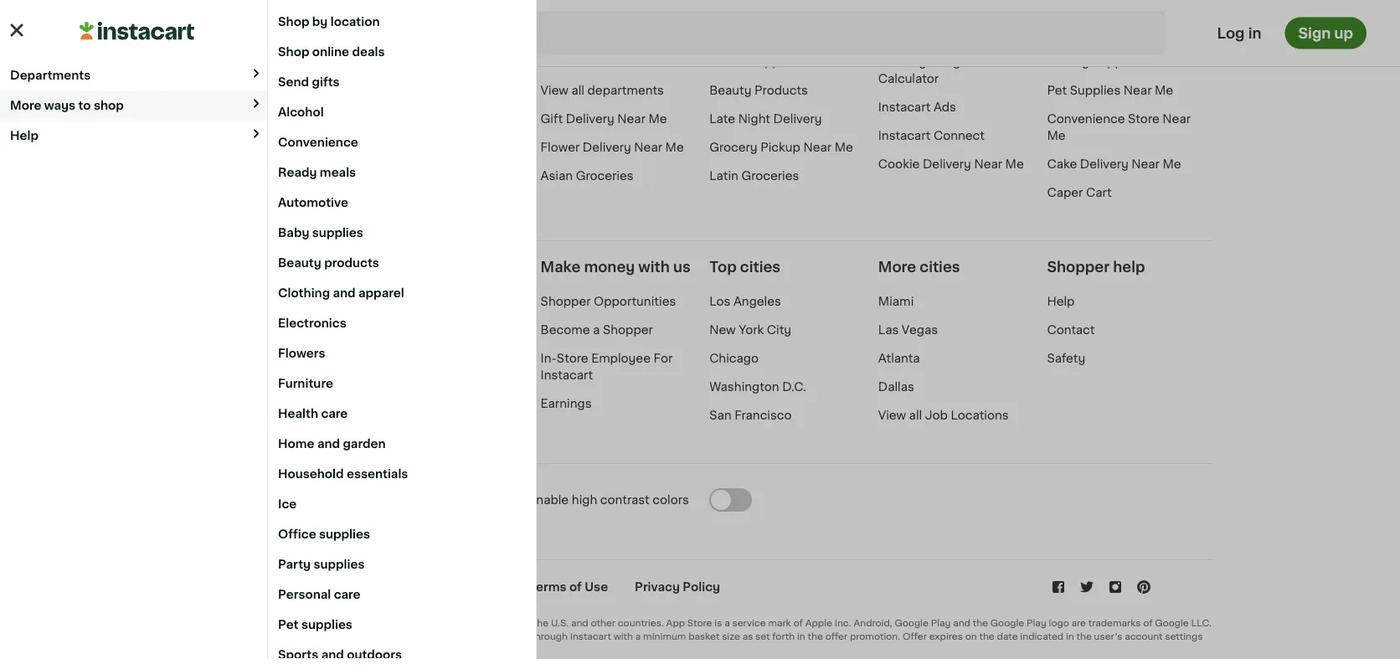 Task type: describe. For each thing, give the bounding box(es) containing it.
make
[[541, 260, 581, 274]]

help link
[[1047, 296, 1075, 307]]

in right the 'indicated'
[[1066, 632, 1075, 641]]

grocery budget calculator link
[[879, 56, 973, 84]]

details
[[438, 645, 472, 654]]

in inside button
[[1249, 26, 1262, 40]]

health
[[278, 408, 318, 420]]

supplies for beauty
[[1093, 56, 1143, 68]]

and for clothing
[[333, 287, 356, 299]]

0 vertical spatial promotion.
[[850, 632, 901, 641]]

ice link
[[268, 489, 536, 519]]

cookie delivery near me link
[[879, 158, 1024, 170]]

beauty products link
[[268, 248, 536, 278]]

2 logo from the left
[[1049, 618, 1070, 628]]

of left use
[[570, 581, 582, 593]]

help inside dropdown button
[[10, 129, 39, 141]]

1 vertical spatial become
[[541, 324, 590, 336]]

policy
[[683, 581, 720, 593]]

essentials
[[347, 468, 408, 480]]

and up expires
[[953, 618, 971, 628]]

delivery for cookie delivery near me
[[923, 158, 972, 170]]

san francisco link
[[710, 409, 792, 421]]

instacart down calculator
[[879, 101, 931, 113]]

apparel
[[359, 287, 404, 299]]

beauty inside the 'main menu' dialog
[[278, 257, 321, 269]]

supplies for pet
[[1070, 84, 1121, 96]]

grocery for grocery pickup near me
[[710, 141, 758, 153]]

delivery inside apple and the apple logo are trademarks of apple inc., registered in the u.s. and other countries. app store is a service mark of apple inc. android, google play and the google play logo are trademarks of google llc. terms for free delivery (first order): offer valid on first order made through instacart with a minimum basket size as set forth in the offer promotion. offer expires on the date indicated in the user's account settings or displayed in the offer promotion.
[[289, 632, 327, 641]]

log in button
[[1213, 17, 1267, 49]]

valid
[[417, 632, 439, 641]]

shopper down make
[[541, 296, 591, 307]]

3 apple from the left
[[423, 618, 450, 628]]

of up account
[[1144, 618, 1153, 628]]

view for view all job locations
[[879, 409, 906, 421]]

locations
[[951, 409, 1009, 421]]

view for view all departments
[[541, 84, 569, 96]]

d.c.
[[783, 381, 807, 393]]

party supplies
[[278, 559, 365, 570]]

convenience for convenience
[[278, 137, 358, 148]]

expires
[[930, 632, 963, 641]]

a right the is
[[725, 618, 730, 628]]

shopper up employee
[[603, 324, 653, 336]]

2 on from the left
[[966, 632, 977, 641]]

me for beauty supplies near me
[[1177, 56, 1196, 68]]

flowers link
[[268, 338, 536, 369]]

baked goods link
[[541, 56, 620, 68]]

ready
[[278, 167, 317, 178]]

close main menu image
[[7, 20, 27, 40]]

pantry food link
[[541, 27, 612, 39]]

miami
[[879, 296, 914, 307]]

products
[[755, 84, 808, 96]]

more for more cities
[[879, 260, 917, 274]]

store for convenience
[[1128, 113, 1160, 125]]

basket
[[689, 632, 720, 641]]

automotive link
[[268, 188, 536, 218]]

in-
[[541, 352, 557, 364]]

pet for pet supplies
[[278, 619, 299, 631]]

supplies for office
[[750, 56, 800, 68]]

near for gift delivery near me
[[618, 113, 646, 125]]

set
[[756, 632, 770, 641]]

all for job
[[909, 409, 922, 421]]

baby supplies
[[278, 227, 363, 239]]

washington d.c.
[[710, 381, 807, 393]]

office supplies
[[278, 529, 370, 540]]

1 offer from the left
[[391, 632, 415, 641]]

service
[[733, 618, 766, 628]]

instacart up 'cookie'
[[879, 130, 931, 141]]

more cities
[[879, 260, 960, 274]]

1 trademarks from the left
[[356, 618, 408, 628]]

as
[[743, 632, 753, 641]]

2 play from the left
[[1027, 618, 1047, 628]]

android
[[310, 296, 358, 307]]

los angeles
[[710, 296, 781, 307]]

send gifts
[[278, 76, 340, 88]]

apple and the apple logo are trademarks of apple inc., registered in the u.s. and other countries. app store is a service mark of apple inc. android, google play and the google play logo are trademarks of google llc. terms for free delivery (first order): offer valid on first order made through instacart with a minimum basket size as set forth in the offer promotion. offer expires on the date indicated in the user's account settings or displayed in the offer promotion.
[[220, 618, 1212, 654]]

deals
[[352, 46, 385, 58]]

size
[[722, 632, 740, 641]]

1 on from the left
[[441, 632, 453, 641]]

or
[[220, 645, 230, 654]]

home and garden
[[278, 438, 386, 450]]

a down shopper opportunities
[[593, 324, 600, 336]]

shop by location
[[278, 16, 380, 28]]

shopper help
[[1047, 260, 1146, 274]]

earnings link
[[541, 398, 592, 409]]

flower delivery near me
[[541, 141, 684, 153]]

android play store logo image
[[286, 295, 299, 308]]

connect
[[934, 130, 985, 141]]

late night delivery
[[710, 113, 822, 125]]

shop online deals link
[[268, 37, 536, 67]]

dallas link
[[879, 381, 915, 393]]

near for beauty supplies near me
[[1146, 56, 1174, 68]]

delivery for cake delivery near me
[[1080, 158, 1129, 170]]

1 play from the left
[[931, 618, 951, 628]]

supplies for party supplies
[[314, 559, 365, 570]]

new york city
[[710, 324, 792, 336]]

francisco
[[735, 409, 792, 421]]

instacart ads
[[879, 101, 957, 113]]

baked goods
[[541, 56, 620, 68]]

top cities
[[710, 260, 781, 274]]

store inside apple and the apple logo are trademarks of apple inc., registered in the u.s. and other countries. app store is a service mark of apple inc. android, google play and the google play logo are trademarks of google llc. terms for free delivery (first order): offer valid on first order made through instacart with a minimum basket size as set forth in the offer promotion. offer expires on the date indicated in the user's account settings or displayed in the offer promotion.
[[688, 618, 712, 628]]

night
[[739, 113, 771, 125]]

2 google from the left
[[991, 618, 1025, 628]]

baked
[[541, 56, 578, 68]]

clothing and apparel link
[[268, 278, 536, 308]]

los angeles link
[[710, 296, 781, 307]]

with inside apple and the apple logo are trademarks of apple inc., registered in the u.s. and other countries. app store is a service mark of apple inc. android, google play and the google play logo are trademarks of google llc. terms for free delivery (first order): offer valid on first order made through instacart with a minimum basket size as set forth in the offer promotion. offer expires on the date indicated in the user's account settings or displayed in the offer promotion.
[[614, 632, 633, 641]]

location
[[331, 16, 380, 28]]

accessibility
[[220, 493, 315, 507]]

beauty products
[[278, 257, 379, 269]]

shopper up clothing and apparel
[[297, 260, 360, 274]]

beauty for late
[[710, 84, 752, 96]]

shopper opportunities link
[[541, 296, 676, 307]]

personal care
[[278, 589, 361, 601]]

asian
[[541, 170, 573, 182]]

personal
[[278, 589, 331, 601]]

grocery budget calculator
[[879, 56, 973, 84]]

view more details here. link
[[385, 645, 498, 654]]

near for pet supplies near me
[[1124, 84, 1152, 96]]

delivery up grocery pickup near me
[[774, 113, 822, 125]]

more for more ways to shop
[[10, 99, 41, 111]]

2 apple from the left
[[287, 618, 314, 628]]

grocery for grocery budget calculator
[[879, 56, 927, 68]]

chicago link
[[710, 352, 759, 364]]

1 vertical spatial offer
[[308, 645, 330, 654]]

vegas
[[902, 324, 938, 336]]

through
[[532, 632, 568, 641]]

here.
[[474, 645, 498, 654]]

privacy policy link
[[635, 581, 720, 593]]

in down 'free'
[[280, 645, 288, 654]]

atlanta
[[879, 352, 920, 364]]

pet supplies
[[278, 619, 353, 631]]

office for office supplies
[[278, 529, 316, 540]]

view for view more details here.
[[385, 645, 409, 654]]

beauty for pet
[[1047, 56, 1090, 68]]

inc.,
[[452, 618, 471, 628]]

in right forth
[[797, 632, 806, 641]]

1 are from the left
[[339, 618, 354, 628]]

instacart inside in-store employee for instacart
[[541, 369, 593, 381]]

store for in-
[[557, 352, 589, 364]]

help
[[1114, 260, 1146, 274]]

household
[[278, 468, 344, 480]]

employee
[[592, 352, 651, 364]]

city
[[767, 324, 792, 336]]

is
[[715, 618, 722, 628]]

furniture link
[[268, 369, 536, 399]]

near for grocery pickup near me
[[804, 141, 832, 153]]

0 vertical spatial with
[[639, 260, 670, 274]]

instagram image
[[1108, 579, 1124, 595]]

and for home
[[317, 438, 340, 450]]

cookie delivery near me
[[879, 158, 1024, 170]]

baby supplies link
[[268, 218, 536, 248]]

2 are from the left
[[1072, 618, 1087, 628]]



Task type: vqa. For each thing, say whether or not it's contained in the screenshot.
the middle Store
yes



Task type: locate. For each thing, give the bounding box(es) containing it.
office
[[710, 56, 747, 68], [278, 529, 316, 540]]

google right android,
[[895, 618, 929, 628]]

all left job
[[909, 409, 922, 421]]

1 horizontal spatial google
[[991, 618, 1025, 628]]

near for cookie delivery near me
[[975, 158, 1003, 170]]

1 horizontal spatial store
[[688, 618, 712, 628]]

promotion. down android,
[[850, 632, 901, 641]]

groceries down "flower delivery near me"
[[576, 170, 634, 182]]

a down countries.
[[636, 632, 641, 641]]

become a shopper up clothing
[[220, 260, 360, 274]]

office up party
[[278, 529, 316, 540]]

0 horizontal spatial logo
[[316, 618, 337, 628]]

supplies for baby supplies
[[312, 227, 363, 239]]

near down convenience store near me 'link'
[[1132, 158, 1160, 170]]

0 horizontal spatial pet
[[278, 619, 299, 631]]

countries.
[[618, 618, 664, 628]]

1 horizontal spatial cities
[[920, 260, 960, 274]]

2 trademarks from the left
[[1089, 618, 1141, 628]]

1 horizontal spatial with
[[639, 260, 670, 274]]

near inside convenience store near me
[[1163, 113, 1191, 125]]

ios
[[244, 296, 265, 307]]

departments
[[10, 69, 91, 81]]

in-store employee for instacart link
[[541, 352, 673, 381]]

play up the 'indicated'
[[1027, 618, 1047, 628]]

me for cake delivery near me
[[1163, 158, 1182, 170]]

settings
[[1166, 632, 1203, 641]]

1 cities from the left
[[740, 260, 781, 274]]

offer up more
[[391, 632, 415, 641]]

near up 'pet supplies near me'
[[1146, 56, 1174, 68]]

shop up send
[[278, 46, 309, 58]]

1 horizontal spatial groceries
[[742, 170, 799, 182]]

contact
[[1047, 324, 1095, 336]]

instacart inside apple and the apple logo are trademarks of apple inc., registered in the u.s. and other countries. app store is a service mark of apple inc. android, google play and the google play logo are trademarks of google llc. terms for free delivery (first order): offer valid on first order made through instacart with a minimum basket size as set forth in the offer promotion. offer expires on the date indicated in the user's account settings or displayed in the offer promotion.
[[570, 632, 611, 641]]

more up miami
[[879, 260, 917, 274]]

promotion. down order):
[[333, 645, 383, 654]]

earnings
[[541, 398, 592, 409]]

offer
[[826, 632, 848, 641], [308, 645, 330, 654]]

1 horizontal spatial trademarks
[[1089, 618, 1141, 628]]

latin
[[710, 170, 739, 182]]

send gifts link
[[268, 67, 536, 97]]

u.s.
[[551, 618, 569, 628]]

grocery up calculator
[[879, 56, 927, 68]]

in right 'log'
[[1249, 26, 1262, 40]]

for
[[654, 352, 673, 364]]

1 horizontal spatial beauty
[[710, 84, 752, 96]]

convenience up ready meals
[[278, 137, 358, 148]]

instacart logo image
[[79, 22, 195, 40]]

york
[[739, 324, 764, 336]]

1 vertical spatial grocery
[[710, 141, 758, 153]]

near for cake delivery near me
[[1132, 158, 1160, 170]]

office up beauty products
[[710, 56, 747, 68]]

safety link
[[1047, 352, 1086, 364]]

shop for shop by location
[[278, 16, 309, 28]]

0 vertical spatial become a shopper
[[220, 260, 360, 274]]

view down 'pet supplies' link
[[385, 645, 409, 654]]

home
[[278, 438, 315, 450]]

apple left inc.
[[806, 618, 833, 628]]

become up ios
[[220, 260, 282, 274]]

2 horizontal spatial store
[[1128, 113, 1160, 125]]

apple up the valid
[[423, 618, 450, 628]]

0 horizontal spatial convenience
[[278, 137, 358, 148]]

1 horizontal spatial are
[[1072, 618, 1087, 628]]

terms up u.s.
[[529, 581, 567, 593]]

offer down inc.
[[826, 632, 848, 641]]

logo up (first
[[316, 618, 337, 628]]

0 horizontal spatial cities
[[740, 260, 781, 274]]

1 vertical spatial office
[[278, 529, 316, 540]]

pet up 'free'
[[278, 619, 299, 631]]

on
[[441, 632, 453, 641], [966, 632, 977, 641]]

shopper up help link
[[1047, 260, 1110, 274]]

on right expires
[[966, 632, 977, 641]]

1 logo from the left
[[316, 618, 337, 628]]

office for office supplies
[[710, 56, 747, 68]]

supplies up (first
[[301, 619, 353, 631]]

1 horizontal spatial all
[[909, 409, 922, 421]]

1 vertical spatial shop
[[278, 46, 309, 58]]

convenience down pet supplies near me link
[[1047, 113, 1125, 125]]

cities up vegas
[[920, 260, 960, 274]]

las vegas link
[[879, 324, 938, 336]]

job
[[925, 409, 948, 421]]

apple
[[220, 618, 247, 628], [287, 618, 314, 628], [423, 618, 450, 628], [806, 618, 833, 628]]

office inside the 'main menu' dialog
[[278, 529, 316, 540]]

a
[[285, 260, 294, 274], [593, 324, 600, 336], [725, 618, 730, 628], [636, 632, 641, 641]]

pet inside the 'main menu' dialog
[[278, 619, 299, 631]]

are down twitter image
[[1072, 618, 1087, 628]]

0 vertical spatial convenience
[[1047, 113, 1125, 125]]

convenience store near me
[[1047, 113, 1191, 141]]

1 vertical spatial promotion.
[[333, 645, 383, 654]]

free
[[266, 632, 286, 641]]

0 horizontal spatial with
[[614, 632, 633, 641]]

1 horizontal spatial play
[[1027, 618, 1047, 628]]

care for personal care
[[334, 589, 361, 601]]

2 horizontal spatial view
[[879, 409, 906, 421]]

me inside convenience store near me
[[1047, 130, 1066, 141]]

terms inside apple and the apple logo are trademarks of apple inc., registered in the u.s. and other countries. app store is a service mark of apple inc. android, google play and the google play logo are trademarks of google llc. terms for free delivery (first order): offer valid on first order made through instacart with a minimum basket size as set forth in the offer promotion. offer expires on the date indicated in the user's account settings or displayed in the offer promotion.
[[220, 632, 249, 641]]

cart
[[1086, 187, 1112, 198]]

and for apple
[[250, 618, 267, 628]]

ready meals link
[[268, 157, 536, 188]]

me for pet supplies near me
[[1155, 84, 1174, 96]]

me for convenience store near me
[[1047, 130, 1066, 141]]

0 vertical spatial more
[[10, 99, 41, 111]]

1 horizontal spatial become
[[541, 324, 590, 336]]

help up 'contact'
[[1047, 296, 1075, 307]]

beauty up 'pet supplies near me'
[[1047, 56, 1090, 68]]

1 horizontal spatial help
[[1047, 296, 1075, 307]]

google up settings
[[1155, 618, 1189, 628]]

2 horizontal spatial google
[[1155, 618, 1189, 628]]

1 vertical spatial convenience
[[278, 137, 358, 148]]

1 shop from the top
[[278, 16, 309, 28]]

me
[[1177, 56, 1196, 68], [1155, 84, 1174, 96], [649, 113, 667, 125], [1047, 130, 1066, 141], [666, 141, 684, 153], [835, 141, 853, 153], [1006, 158, 1024, 170], [1163, 158, 1182, 170]]

near down departments at the left top of the page
[[618, 113, 646, 125]]

supplies down beauty supplies near me link
[[1070, 84, 1121, 96]]

and down the products
[[333, 287, 356, 299]]

supplies inside 'link'
[[312, 227, 363, 239]]

offer left expires
[[903, 632, 927, 641]]

grocery inside "grocery budget calculator"
[[879, 56, 927, 68]]

1 groceries from the left
[[576, 170, 634, 182]]

near for convenience store near me
[[1163, 113, 1191, 125]]

1 horizontal spatial grocery
[[879, 56, 927, 68]]

0 vertical spatial pet
[[1047, 84, 1067, 96]]

0 horizontal spatial help
[[10, 129, 39, 141]]

2 offer from the left
[[903, 632, 927, 641]]

google
[[895, 618, 929, 628], [991, 618, 1025, 628], [1155, 618, 1189, 628]]

1 horizontal spatial view
[[541, 84, 569, 96]]

become a shopper down shopper opportunities
[[541, 324, 653, 336]]

apple down personal
[[287, 618, 314, 628]]

a up clothing
[[285, 260, 294, 274]]

terms of use link
[[529, 581, 608, 593]]

logo up the 'indicated'
[[1049, 618, 1070, 628]]

1 horizontal spatial offer
[[903, 632, 927, 641]]

cities up angeles in the top right of the page
[[740, 260, 781, 274]]

delivery down 'gift delivery near me' link at the top left of the page
[[583, 141, 631, 153]]

to
[[78, 99, 91, 111]]

washington d.c. link
[[710, 381, 807, 393]]

groceries for latin groceries
[[742, 170, 799, 182]]

care up the home and garden
[[321, 408, 348, 420]]

0 vertical spatial shop
[[278, 16, 309, 28]]

beauty supplies near me link
[[1047, 56, 1196, 68]]

grocery up latin at top right
[[710, 141, 758, 153]]

facebook image
[[1051, 579, 1067, 595]]

delivery down view all departments
[[566, 113, 615, 125]]

online
[[312, 46, 349, 58]]

delivery down connect
[[923, 158, 972, 170]]

pinterest image
[[1136, 579, 1153, 595]]

1 horizontal spatial pet
[[1047, 84, 1067, 96]]

care down party supplies
[[334, 589, 361, 601]]

near for flower delivery near me
[[634, 141, 663, 153]]

more inside more ways to shop "dropdown button"
[[10, 99, 41, 111]]

cookie
[[879, 158, 920, 170]]

me for cookie delivery near me
[[1006, 158, 1024, 170]]

1 horizontal spatial office
[[710, 56, 747, 68]]

1 vertical spatial all
[[909, 409, 922, 421]]

supplies for pet supplies
[[301, 619, 353, 631]]

in up made
[[523, 618, 531, 628]]

supplies
[[312, 227, 363, 239], [319, 529, 370, 540], [314, 559, 365, 570], [301, 619, 353, 631]]

android link
[[310, 293, 358, 310]]

4 apple from the left
[[806, 618, 833, 628]]

0 horizontal spatial groceries
[[576, 170, 634, 182]]

0 horizontal spatial become
[[220, 260, 282, 274]]

view up gift
[[541, 84, 569, 96]]

cities for more cities
[[920, 260, 960, 274]]

1 horizontal spatial terms
[[529, 581, 567, 593]]

store down pet supplies near me link
[[1128, 113, 1160, 125]]

all for departments
[[572, 84, 585, 96]]

near down pet supplies near me link
[[1163, 113, 1191, 125]]

up
[[1335, 26, 1354, 40]]

1 vertical spatial care
[[334, 589, 361, 601]]

1 vertical spatial beauty
[[710, 84, 752, 96]]

near right pickup
[[804, 141, 832, 153]]

play up expires
[[931, 618, 951, 628]]

1 horizontal spatial promotion.
[[850, 632, 901, 641]]

0 horizontal spatial office
[[278, 529, 316, 540]]

shop for shop online deals
[[278, 46, 309, 58]]

beauty up late
[[710, 84, 752, 96]]

and right home
[[317, 438, 340, 450]]

flower
[[541, 141, 580, 153]]

order):
[[356, 632, 388, 641]]

minimum
[[643, 632, 686, 641]]

google up 'date'
[[991, 618, 1025, 628]]

2 shop from the top
[[278, 46, 309, 58]]

of up the valid
[[411, 618, 420, 628]]

delivery up the cart on the right
[[1080, 158, 1129, 170]]

in-store employee for instacart
[[541, 352, 673, 381]]

0 horizontal spatial beauty
[[278, 257, 321, 269]]

0 vertical spatial become
[[220, 260, 282, 274]]

instacart ads link
[[879, 101, 957, 113]]

privacy
[[635, 581, 680, 593]]

0 vertical spatial terms
[[529, 581, 567, 593]]

supplies down office supplies
[[314, 559, 365, 570]]

0 horizontal spatial play
[[931, 618, 951, 628]]

help
[[10, 129, 39, 141], [1047, 296, 1075, 307]]

miami link
[[879, 296, 914, 307]]

0 horizontal spatial store
[[557, 352, 589, 364]]

store down become a shopper link
[[557, 352, 589, 364]]

near down connect
[[975, 158, 1003, 170]]

shop online deals
[[278, 46, 385, 58]]

0 horizontal spatial terms
[[220, 632, 249, 641]]

3 google from the left
[[1155, 618, 1189, 628]]

me for flower delivery near me
[[666, 141, 684, 153]]

0 horizontal spatial on
[[441, 632, 453, 641]]

health care link
[[268, 399, 536, 429]]

0 horizontal spatial are
[[339, 618, 354, 628]]

near down 'gift delivery near me' link at the top left of the page
[[634, 141, 663, 153]]

departments
[[588, 84, 664, 96]]

0 vertical spatial offer
[[826, 632, 848, 641]]

1 vertical spatial help
[[1047, 296, 1075, 307]]

become a shopper link
[[541, 324, 653, 336]]

0 vertical spatial care
[[321, 408, 348, 420]]

pet supplies near me
[[1047, 84, 1174, 96]]

2 vertical spatial view
[[385, 645, 409, 654]]

offer down pet supplies
[[308, 645, 330, 654]]

convenience inside convenience store near me
[[1047, 113, 1125, 125]]

1 horizontal spatial logo
[[1049, 618, 1070, 628]]

0 vertical spatial view
[[541, 84, 569, 96]]

enable
[[529, 494, 569, 506]]

2 horizontal spatial beauty
[[1047, 56, 1090, 68]]

beauty up clothing
[[278, 257, 321, 269]]

view all departments
[[541, 84, 664, 96]]

convenience inside the 'main menu' dialog
[[278, 137, 358, 148]]

shop left "by"
[[278, 16, 309, 28]]

log in
[[1218, 26, 1262, 40]]

store inside convenience store near me
[[1128, 113, 1160, 125]]

san
[[710, 409, 732, 421]]

0 horizontal spatial grocery
[[710, 141, 758, 153]]

grocery pickup near me link
[[710, 141, 853, 153]]

0 horizontal spatial view
[[385, 645, 409, 654]]

in
[[1249, 26, 1262, 40], [523, 618, 531, 628], [797, 632, 806, 641], [1066, 632, 1075, 641], [280, 645, 288, 654]]

inc.
[[835, 618, 852, 628]]

1 apple from the left
[[220, 618, 247, 628]]

0 vertical spatial office
[[710, 56, 747, 68]]

0 vertical spatial all
[[572, 84, 585, 96]]

near
[[1146, 56, 1174, 68], [1124, 84, 1152, 96], [618, 113, 646, 125], [1163, 113, 1191, 125], [634, 141, 663, 153], [804, 141, 832, 153], [975, 158, 1003, 170], [1132, 158, 1160, 170]]

all down baked goods
[[572, 84, 585, 96]]

more ways to shop button
[[0, 90, 267, 120]]

sign up
[[1299, 26, 1354, 40]]

more ways to shop
[[10, 99, 124, 111]]

the
[[269, 618, 285, 628], [534, 618, 549, 628], [973, 618, 988, 628], [808, 632, 823, 641], [980, 632, 995, 641], [1077, 632, 1092, 641], [290, 645, 306, 654]]

1 vertical spatial with
[[614, 632, 633, 641]]

delivery for flower delivery near me
[[583, 141, 631, 153]]

llc.
[[1192, 618, 1212, 628]]

of
[[570, 581, 582, 593], [411, 618, 420, 628], [794, 618, 803, 628], [1144, 618, 1153, 628]]

2 cities from the left
[[920, 260, 960, 274]]

alcohol
[[278, 106, 324, 118]]

2 vertical spatial store
[[688, 618, 712, 628]]

asian groceries link
[[541, 170, 634, 182]]

store up basket
[[688, 618, 712, 628]]

me for grocery pickup near me
[[835, 141, 853, 153]]

supplies up pet supplies near me link
[[1093, 56, 1143, 68]]

budget
[[930, 56, 973, 68]]

1 vertical spatial pet
[[278, 619, 299, 631]]

convenience for convenience store near me
[[1047, 113, 1125, 125]]

store inside in-store employee for instacart
[[557, 352, 589, 364]]

delivery for gift delivery near me
[[566, 113, 615, 125]]

and up for
[[250, 618, 267, 628]]

groceries down pickup
[[742, 170, 799, 182]]

groceries for asian groceries
[[576, 170, 634, 182]]

instacart home image
[[60, 21, 186, 41]]

home and garden link
[[268, 429, 536, 459]]

0 horizontal spatial become a shopper
[[220, 260, 360, 274]]

dallas
[[879, 381, 915, 393]]

shop inside 'link'
[[278, 46, 309, 58]]

0 horizontal spatial more
[[10, 99, 41, 111]]

near down beauty supplies near me link
[[1124, 84, 1152, 96]]

1 horizontal spatial on
[[966, 632, 977, 641]]

order
[[476, 632, 501, 641]]

1 vertical spatial become a shopper
[[541, 324, 653, 336]]

1 horizontal spatial become a shopper
[[541, 324, 653, 336]]

1 google from the left
[[895, 618, 929, 628]]

instacart connect link
[[879, 130, 985, 141]]

2 vertical spatial beauty
[[278, 257, 321, 269]]

cities for top cities
[[740, 260, 781, 274]]

supplies up party supplies
[[319, 529, 370, 540]]

trademarks up "user's"
[[1089, 618, 1141, 628]]

care for health care
[[321, 408, 348, 420]]

instacart down other
[[570, 632, 611, 641]]

on up view more details here. "link"
[[441, 632, 453, 641]]

terms up or
[[220, 632, 249, 641]]

beauty
[[1047, 56, 1090, 68], [710, 84, 752, 96], [278, 257, 321, 269]]

atlanta link
[[879, 352, 920, 364]]

with down countries.
[[614, 632, 633, 641]]

care inside health care "link"
[[321, 408, 348, 420]]

help down 'more ways to shop'
[[10, 129, 39, 141]]

0 horizontal spatial all
[[572, 84, 585, 96]]

1 vertical spatial store
[[557, 352, 589, 364]]

0 vertical spatial grocery
[[879, 56, 927, 68]]

account
[[1125, 632, 1163, 641]]

supplies up 'beauty products'
[[312, 227, 363, 239]]

asian groceries
[[541, 170, 634, 182]]

apple up or
[[220, 618, 247, 628]]

top
[[710, 260, 737, 274]]

1 horizontal spatial convenience
[[1047, 113, 1125, 125]]

twitter image
[[1079, 579, 1096, 595]]

of right "mark"
[[794, 618, 803, 628]]

supplies for office supplies
[[319, 529, 370, 540]]

0 horizontal spatial promotion.
[[333, 645, 383, 654]]

1 horizontal spatial more
[[879, 260, 917, 274]]

0 horizontal spatial offer
[[308, 645, 330, 654]]

cake delivery near me
[[1047, 158, 1182, 170]]

1 vertical spatial terms
[[220, 632, 249, 641]]

with left us
[[639, 260, 670, 274]]

me for gift delivery near me
[[649, 113, 667, 125]]

0 vertical spatial help
[[10, 129, 39, 141]]

view down dallas
[[879, 409, 906, 421]]

and
[[333, 287, 356, 299], [317, 438, 340, 450], [250, 618, 267, 628], [571, 618, 589, 628], [953, 618, 971, 628]]

las vegas
[[879, 324, 938, 336]]

main menu dialog
[[0, 0, 1401, 659]]

care inside personal care link
[[334, 589, 361, 601]]

trademarks up order):
[[356, 618, 408, 628]]

send
[[278, 76, 309, 88]]

1 vertical spatial view
[[879, 409, 906, 421]]

latin groceries link
[[710, 170, 799, 182]]

sign up button
[[1285, 17, 1367, 49]]

meals
[[320, 167, 356, 178]]

0 vertical spatial beauty
[[1047, 56, 1090, 68]]

1 horizontal spatial offer
[[826, 632, 848, 641]]

0 horizontal spatial offer
[[391, 632, 415, 641]]

0 horizontal spatial trademarks
[[356, 618, 408, 628]]

and right u.s.
[[571, 618, 589, 628]]

caper
[[1047, 187, 1083, 198]]

1 vertical spatial more
[[879, 260, 917, 274]]

0 vertical spatial store
[[1128, 113, 1160, 125]]

pet for pet supplies near me
[[1047, 84, 1067, 96]]

2 groceries from the left
[[742, 170, 799, 182]]

0 horizontal spatial google
[[895, 618, 929, 628]]

departments button
[[0, 60, 267, 90]]

pet down beauty supplies near me link
[[1047, 84, 1067, 96]]

view all job locations link
[[879, 409, 1009, 421]]



